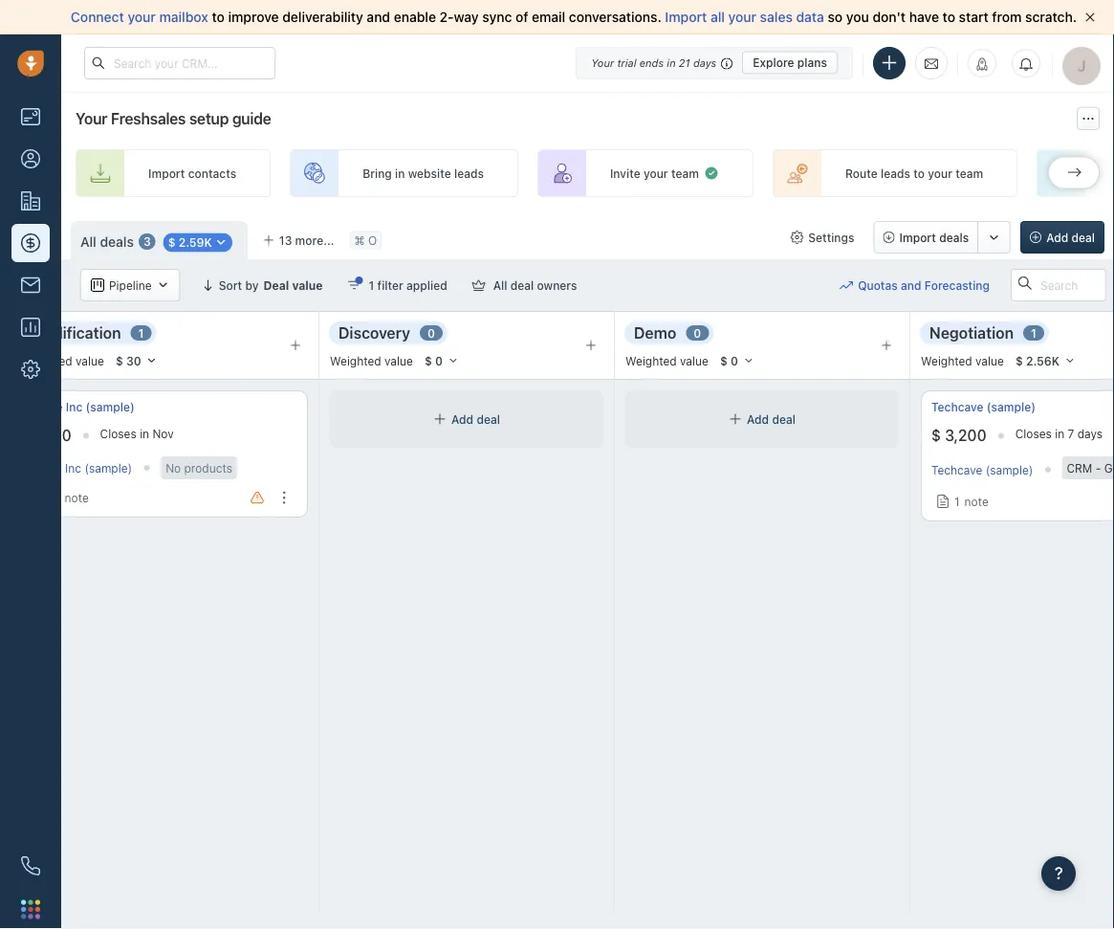 Task type: locate. For each thing, give the bounding box(es) containing it.
import left all
[[665, 9, 707, 25]]

weighted down negotiation
[[922, 354, 973, 367]]

1 weighted from the left
[[21, 354, 72, 367]]

acme
[[32, 400, 63, 414], [32, 461, 62, 475]]

plans
[[798, 56, 828, 69]]

to
[[212, 9, 225, 25], [943, 9, 956, 25], [914, 166, 925, 180]]

3 weighted value from the left
[[626, 354, 709, 367]]

2 horizontal spatial add
[[1047, 231, 1069, 244]]

weighted down discovery
[[330, 354, 382, 367]]

and right quotas
[[901, 278, 922, 292]]

$ 0 button
[[416, 350, 468, 371], [712, 350, 764, 371]]

your up import deals group
[[928, 166, 953, 180]]

1 filter applied button
[[335, 269, 460, 301]]

1 vertical spatial all
[[494, 278, 508, 292]]

weighted value for discovery
[[330, 354, 413, 367]]

1 horizontal spatial add deal
[[747, 412, 796, 426]]

$ 2.59k button
[[158, 231, 238, 253]]

weighted value down discovery
[[330, 354, 413, 367]]

0 horizontal spatial closes
[[100, 427, 137, 441]]

2 vertical spatial import
[[900, 231, 937, 244]]

closes left "7"
[[1016, 427, 1052, 441]]

import inside import contacts link
[[148, 166, 185, 180]]

4 weighted from the left
[[922, 354, 973, 367]]

container_wx8msf4aqz5i3rn1 image
[[214, 236, 228, 249], [91, 278, 104, 292], [348, 278, 361, 292], [472, 278, 486, 292], [434, 412, 447, 426], [937, 495, 950, 508]]

techcave
[[932, 400, 984, 414], [932, 463, 983, 477]]

quotas
[[859, 278, 898, 292]]

4 weighted value from the left
[[922, 354, 1005, 367]]

2 acme inc (sample) from the top
[[32, 461, 132, 475]]

value
[[292, 278, 323, 292], [76, 354, 104, 367], [385, 354, 413, 367], [680, 354, 709, 367], [976, 354, 1005, 367]]

weighted down qualification
[[21, 354, 72, 367]]

so
[[828, 9, 843, 25]]

all
[[80, 234, 96, 249], [494, 278, 508, 292]]

inc up note button
[[65, 461, 81, 475]]

0 vertical spatial your
[[592, 56, 615, 69]]

$ 0 button for discovery
[[416, 350, 468, 371]]

all left 3
[[80, 234, 96, 249]]

0 vertical spatial techcave (sample)
[[932, 400, 1036, 414]]

1 vertical spatial your
[[76, 110, 107, 128]]

container_wx8msf4aqz5i3rn1 image inside quotas and forecasting link
[[840, 278, 854, 292]]

all left owners
[[494, 278, 508, 292]]

in right bring
[[395, 166, 405, 180]]

weighted value down negotiation
[[922, 354, 1005, 367]]

pipeline button
[[80, 269, 181, 301]]

(sample) down closes in nov
[[85, 461, 132, 475]]

closes
[[100, 427, 137, 441], [1016, 427, 1052, 441]]

1 acme inc (sample) link from the top
[[32, 399, 135, 415]]

team right invite
[[672, 166, 699, 180]]

your right all
[[729, 9, 757, 25]]

deal
[[264, 278, 289, 292]]

techcave (sample) link up the 3,200
[[932, 399, 1036, 415]]

your right invite
[[644, 166, 669, 180]]

email image
[[925, 55, 939, 71]]

0 horizontal spatial import
[[148, 166, 185, 180]]

2 weighted from the left
[[330, 354, 382, 367]]

2 horizontal spatial to
[[943, 9, 956, 25]]

more...
[[295, 234, 334, 247]]

closes in nov
[[100, 427, 174, 441]]

1 horizontal spatial note
[[965, 495, 989, 508]]

1 left filter on the top of the page
[[369, 278, 374, 292]]

in left nov
[[140, 427, 149, 441]]

1 $ 0 button from the left
[[416, 350, 468, 371]]

0 horizontal spatial add
[[452, 412, 474, 426]]

(sample)
[[86, 400, 135, 414], [987, 400, 1036, 414], [85, 461, 132, 475], [986, 463, 1034, 477]]

0 vertical spatial techcave
[[932, 400, 984, 414]]

1 up the $ 2.56k
[[1032, 326, 1037, 340]]

techcave down $ 3,200
[[932, 463, 983, 477]]

add for demo
[[747, 412, 770, 426]]

techcave (sample) up 1 note
[[932, 463, 1034, 477]]

0 vertical spatial acme inc (sample)
[[32, 400, 135, 414]]

add deal inside the add deal button
[[1047, 231, 1096, 244]]

3 weighted from the left
[[626, 354, 677, 367]]

0 vertical spatial techcave (sample) link
[[932, 399, 1036, 415]]

techcave up $ 3,200
[[932, 400, 984, 414]]

all deals 3
[[80, 234, 151, 249]]

0 horizontal spatial and
[[367, 9, 391, 25]]

1 techcave from the top
[[932, 400, 984, 414]]

value for demo
[[680, 354, 709, 367]]

container_wx8msf4aqz5i3rn1 image inside pipeline dropdown button
[[157, 278, 170, 292]]

and
[[367, 9, 391, 25], [901, 278, 922, 292]]

import deals
[[900, 231, 970, 244]]

deal inside button
[[511, 278, 534, 292]]

freshworks switcher image
[[21, 900, 40, 919]]

0 horizontal spatial team
[[672, 166, 699, 180]]

0 vertical spatial all
[[80, 234, 96, 249]]

1 horizontal spatial all
[[494, 278, 508, 292]]

Search your CRM... text field
[[84, 47, 276, 79]]

conversations.
[[569, 9, 662, 25]]

weighted
[[21, 354, 72, 367], [330, 354, 382, 367], [626, 354, 677, 367], [922, 354, 973, 367]]

explore
[[753, 56, 795, 69]]

techcave (sample)
[[932, 400, 1036, 414], [932, 463, 1034, 477]]

your
[[592, 56, 615, 69], [76, 110, 107, 128]]

connect your mailbox link
[[71, 9, 212, 25]]

days right 21
[[694, 56, 717, 69]]

value for discovery
[[385, 354, 413, 367]]

$ 0 for discovery
[[425, 354, 443, 367]]

deals for import
[[940, 231, 970, 244]]

1 horizontal spatial import
[[665, 9, 707, 25]]

container_wx8msf4aqz5i3rn1 image
[[704, 166, 720, 181], [791, 231, 804, 244], [157, 278, 170, 292], [840, 278, 854, 292], [729, 412, 743, 426]]

1 $ 0 from the left
[[425, 354, 443, 367]]

weighted for discovery
[[330, 354, 382, 367]]

acme inc (sample) link up 100
[[32, 399, 135, 415]]

all deal owners
[[494, 278, 578, 292]]

deals left 3
[[100, 234, 134, 249]]

weighted value for demo
[[626, 354, 709, 367]]

0 horizontal spatial add deal
[[452, 412, 500, 426]]

add deal for discovery
[[452, 412, 500, 426]]

add deal for demo
[[747, 412, 796, 426]]

7
[[1068, 427, 1075, 441]]

of
[[516, 9, 529, 25]]

your
[[128, 9, 156, 25], [729, 9, 757, 25], [644, 166, 669, 180], [928, 166, 953, 180]]

import left contacts
[[148, 166, 185, 180]]

2 techcave from the top
[[932, 463, 983, 477]]

closes for 3,200
[[1016, 427, 1052, 441]]

add deal
[[1047, 231, 1096, 244], [452, 412, 500, 426], [747, 412, 796, 426]]

improve
[[228, 9, 279, 25]]

1 team from the left
[[672, 166, 699, 180]]

1 vertical spatial acme inc (sample)
[[32, 461, 132, 475]]

in
[[667, 56, 676, 69], [395, 166, 405, 180], [140, 427, 149, 441], [1056, 427, 1065, 441]]

to right mailbox at the top left of page
[[212, 9, 225, 25]]

1 horizontal spatial closes
[[1016, 427, 1052, 441]]

$ inside button
[[116, 354, 123, 367]]

team
[[672, 166, 699, 180], [956, 166, 984, 180]]

leads right the route
[[881, 166, 911, 180]]

deal inside button
[[1072, 231, 1096, 244]]

$ inside popup button
[[168, 236, 176, 249]]

2 team from the left
[[956, 166, 984, 180]]

0 vertical spatial days
[[694, 56, 717, 69]]

acme inc (sample) link up note button
[[32, 461, 132, 475]]

2 horizontal spatial import
[[900, 231, 937, 244]]

1 inside button
[[369, 278, 374, 292]]

qualification
[[30, 324, 121, 342]]

0 horizontal spatial note
[[65, 491, 89, 504]]

1 up $ 30 button
[[138, 326, 144, 340]]

1 weighted value from the left
[[21, 354, 104, 367]]

$ for $ 2.56k button at the right top of page
[[1016, 354, 1024, 367]]

team up import deals group
[[956, 166, 984, 180]]

0 horizontal spatial to
[[212, 9, 225, 25]]

weighted value
[[21, 354, 104, 367], [330, 354, 413, 367], [626, 354, 709, 367], [922, 354, 1005, 367]]

quotas and forecasting
[[859, 278, 990, 292]]

your for your trial ends in 21 days
[[592, 56, 615, 69]]

all inside button
[[494, 278, 508, 292]]

have
[[910, 9, 940, 25]]

0 horizontal spatial $ 0 button
[[416, 350, 468, 371]]

quotas and forecasting link
[[840, 269, 1010, 301]]

note
[[65, 491, 89, 504], [965, 495, 989, 508]]

(sample) up closes in nov
[[86, 400, 135, 414]]

1 inc from the top
[[66, 400, 83, 414]]

deals inside button
[[940, 231, 970, 244]]

0 horizontal spatial $ 0
[[425, 354, 443, 367]]

1 vertical spatial import
[[148, 166, 185, 180]]

acme up $ 100
[[32, 400, 63, 414]]

explore plans link
[[743, 51, 838, 74]]

2 acme inc (sample) link from the top
[[32, 461, 132, 475]]

$ for $ 0 button related to demo
[[720, 354, 728, 367]]

value for negotiation
[[976, 354, 1005, 367]]

container_wx8msf4aqz5i3rn1 image inside settings popup button
[[791, 231, 804, 244]]

techcave (sample) link up 1 note
[[932, 463, 1034, 477]]

acme inc (sample) up 100
[[32, 400, 135, 414]]

1 techcave (sample) link from the top
[[932, 399, 1036, 415]]

1 vertical spatial techcave
[[932, 463, 983, 477]]

1 vertical spatial and
[[901, 278, 922, 292]]

add
[[1047, 231, 1069, 244], [452, 412, 474, 426], [747, 412, 770, 426]]

container_wx8msf4aqz5i3rn1 image inside invite your team link
[[704, 166, 720, 181]]

2 horizontal spatial add deal
[[1047, 231, 1096, 244]]

0 horizontal spatial leads
[[454, 166, 484, 180]]

your left freshsales
[[76, 110, 107, 128]]

connect your mailbox to improve deliverability and enable 2-way sync of email conversations. import all your sales data so you don't have to start from scratch.
[[71, 9, 1078, 25]]

0 horizontal spatial deals
[[100, 234, 134, 249]]

your left trial
[[592, 56, 615, 69]]

weighted value down demo
[[626, 354, 709, 367]]

acme inc (sample) up note button
[[32, 461, 132, 475]]

1 vertical spatial techcave (sample)
[[932, 463, 1034, 477]]

container_wx8msf4aqz5i3rn1 image for quotas and forecasting
[[840, 278, 854, 292]]

$ for discovery $ 0 button
[[425, 354, 432, 367]]

0 vertical spatial inc
[[66, 400, 83, 414]]

1 horizontal spatial and
[[901, 278, 922, 292]]

note down 100
[[65, 491, 89, 504]]

container_wx8msf4aqz5i3rn1 image inside pipeline dropdown button
[[91, 278, 104, 292]]

0 vertical spatial import
[[665, 9, 707, 25]]

container_wx8msf4aqz5i3rn1 image inside the 1 filter applied button
[[348, 278, 361, 292]]

1 horizontal spatial deals
[[940, 231, 970, 244]]

all deals link
[[80, 232, 134, 251]]

leads right the website
[[454, 166, 484, 180]]

1 horizontal spatial days
[[1078, 427, 1103, 441]]

weighted value down qualification
[[21, 354, 104, 367]]

you
[[847, 9, 870, 25]]

0 horizontal spatial your
[[76, 110, 107, 128]]

0 vertical spatial acme inc (sample) link
[[32, 399, 135, 415]]

$ for $ 2.59k button
[[168, 236, 176, 249]]

products
[[184, 461, 233, 475]]

in for closes in nov
[[140, 427, 149, 441]]

2 weighted value from the left
[[330, 354, 413, 367]]

to left 'start'
[[943, 9, 956, 25]]

note down the 3,200
[[965, 495, 989, 508]]

and left enable
[[367, 9, 391, 25]]

1 vertical spatial acme
[[32, 461, 62, 475]]

1
[[369, 278, 374, 292], [138, 326, 144, 340], [1032, 326, 1037, 340], [955, 495, 960, 508]]

deals up forecasting
[[940, 231, 970, 244]]

don't
[[873, 9, 906, 25]]

techcave inside techcave (sample) link
[[932, 400, 984, 414]]

add deal button
[[1021, 221, 1105, 254]]

1 horizontal spatial add
[[747, 412, 770, 426]]

21
[[679, 56, 691, 69]]

closes left nov
[[100, 427, 137, 441]]

inc up 100
[[66, 400, 83, 414]]

to right the route
[[914, 166, 925, 180]]

0 horizontal spatial all
[[80, 234, 96, 249]]

2 $ 0 button from the left
[[712, 350, 764, 371]]

1 horizontal spatial team
[[956, 166, 984, 180]]

1 vertical spatial acme inc (sample) link
[[32, 461, 132, 475]]

weighted down demo
[[626, 354, 677, 367]]

import deals button
[[874, 221, 979, 254]]

applied
[[407, 278, 448, 292]]

in left "7"
[[1056, 427, 1065, 441]]

1 vertical spatial techcave (sample) link
[[932, 463, 1034, 477]]

deliverability
[[283, 9, 363, 25]]

1 closes from the left
[[100, 427, 137, 441]]

your trial ends in 21 days
[[592, 56, 717, 69]]

deals for all
[[100, 234, 134, 249]]

$ 0
[[425, 354, 443, 367], [720, 354, 739, 367]]

13
[[279, 234, 292, 247]]

1 horizontal spatial your
[[592, 56, 615, 69]]

2 $ 0 from the left
[[720, 354, 739, 367]]

start
[[960, 9, 989, 25]]

import up quotas and forecasting
[[900, 231, 937, 244]]

1 vertical spatial inc
[[65, 461, 81, 475]]

phone image
[[21, 856, 40, 876]]

discovery
[[339, 324, 411, 342]]

1 horizontal spatial leads
[[881, 166, 911, 180]]

3,200
[[946, 426, 987, 445]]

value for qualification
[[76, 354, 104, 367]]

acme down $ 100
[[32, 461, 62, 475]]

import for import deals
[[900, 231, 937, 244]]

2 inc from the top
[[65, 461, 81, 475]]

1 horizontal spatial $ 0 button
[[712, 350, 764, 371]]

0 vertical spatial acme
[[32, 400, 63, 414]]

weighted for qualification
[[21, 354, 72, 367]]

import inside import deals button
[[900, 231, 937, 244]]

techcave (sample) up the 3,200
[[932, 400, 1036, 414]]

days right "7"
[[1078, 427, 1103, 441]]

weighted for negotiation
[[922, 354, 973, 367]]

container_wx8msf4aqz5i3rn1 image inside $ 2.59k button
[[214, 236, 228, 249]]

1 horizontal spatial $ 0
[[720, 354, 739, 367]]

inc
[[66, 400, 83, 414], [65, 461, 81, 475]]

0
[[428, 326, 435, 340], [694, 326, 702, 340], [435, 354, 443, 367], [731, 354, 739, 367]]

leads
[[454, 166, 484, 180], [881, 166, 911, 180]]

2 closes from the left
[[1016, 427, 1052, 441]]

1 down $ 3,200
[[955, 495, 960, 508]]



Task type: describe. For each thing, give the bounding box(es) containing it.
settings button
[[781, 221, 865, 254]]

import all your sales data link
[[665, 9, 828, 25]]

sort
[[219, 278, 242, 292]]

ends
[[640, 56, 664, 69]]

route leads to your team
[[846, 166, 984, 180]]

(sample) up 1 note
[[986, 463, 1034, 477]]

website
[[408, 166, 451, 180]]

your freshsales setup guide
[[76, 110, 271, 128]]

import deals group
[[874, 221, 1012, 254]]

all for deal
[[494, 278, 508, 292]]

closes for 100
[[100, 427, 137, 441]]

no products
[[166, 461, 233, 475]]

$ 0 button for demo
[[712, 350, 764, 371]]

container_wx8msf4aqz5i3rn1 image for settings
[[791, 231, 804, 244]]

your left mailbox at the top left of page
[[128, 9, 156, 25]]

route leads to your team link
[[773, 149, 1018, 197]]

add inside the add deal button
[[1047, 231, 1069, 244]]

note button
[[32, 484, 94, 511]]

0 vertical spatial and
[[367, 9, 391, 25]]

13 more... button
[[253, 227, 345, 254]]

bring
[[363, 166, 392, 180]]

in left 21
[[667, 56, 676, 69]]

o
[[368, 233, 377, 247]]

container_wx8msf4aqz5i3rn1 image for add deal
[[729, 412, 743, 426]]

weighted value for negotiation
[[922, 354, 1005, 367]]

import for import contacts
[[148, 166, 185, 180]]

bring in website leads
[[363, 166, 484, 180]]

import contacts link
[[76, 149, 271, 197]]

in for bring in website leads
[[395, 166, 405, 180]]

setup
[[189, 110, 229, 128]]

from
[[993, 9, 1023, 25]]

2 acme from the top
[[32, 461, 62, 475]]

scratch.
[[1026, 9, 1078, 25]]

$ 2.56k
[[1016, 354, 1060, 367]]

1 leads from the left
[[454, 166, 484, 180]]

sales
[[760, 9, 793, 25]]

guide
[[232, 110, 271, 128]]

owners
[[537, 278, 578, 292]]

⌘ o
[[355, 233, 377, 247]]

13 more...
[[279, 234, 334, 247]]

bring in website leads link
[[290, 149, 519, 197]]

2 leads from the left
[[881, 166, 911, 180]]

2 techcave (sample) link from the top
[[932, 463, 1034, 477]]

and inside quotas and forecasting link
[[901, 278, 922, 292]]

$ 100
[[32, 426, 71, 445]]

0 horizontal spatial days
[[694, 56, 717, 69]]

1 horizontal spatial to
[[914, 166, 925, 180]]

2.59k
[[179, 236, 212, 249]]

⌘
[[355, 233, 365, 247]]

data
[[797, 9, 825, 25]]

negotiation
[[930, 324, 1014, 342]]

1 note
[[955, 495, 989, 508]]

settings
[[809, 231, 855, 244]]

email
[[532, 9, 566, 25]]

1 acme from the top
[[32, 400, 63, 414]]

sort by deal value
[[219, 278, 323, 292]]

$ 3,200
[[932, 426, 987, 445]]

1 techcave (sample) from the top
[[932, 400, 1036, 414]]

weighted for demo
[[626, 354, 677, 367]]

phone element
[[11, 847, 50, 885]]

weighted value for qualification
[[21, 354, 104, 367]]

invite your team link
[[538, 149, 754, 197]]

3
[[143, 235, 151, 248]]

closes in 7 days
[[1016, 427, 1103, 441]]

trial
[[618, 56, 637, 69]]

pipeline
[[109, 278, 152, 292]]

import contacts
[[148, 166, 237, 180]]

2.56k
[[1027, 354, 1060, 367]]

$ 2.59k button
[[163, 233, 232, 252]]

30
[[126, 354, 141, 367]]

demo
[[634, 324, 677, 342]]

your for your freshsales setup guide
[[76, 110, 107, 128]]

$ 30 button
[[107, 350, 166, 371]]

add for discovery
[[452, 412, 474, 426]]

in for closes in 7 days
[[1056, 427, 1065, 441]]

all deal owners button
[[460, 269, 590, 301]]

$ 2.56k button
[[1008, 350, 1085, 371]]

2-
[[440, 9, 454, 25]]

close image
[[1086, 12, 1096, 22]]

Search field
[[1012, 269, 1107, 301]]

1 vertical spatial days
[[1078, 427, 1103, 441]]

mailbox
[[159, 9, 208, 25]]

all
[[711, 9, 725, 25]]

filter
[[378, 278, 404, 292]]

(sample) down the $ 2.56k
[[987, 400, 1036, 414]]

no
[[166, 461, 181, 475]]

1 filter applied
[[369, 278, 448, 292]]

explore plans
[[753, 56, 828, 69]]

$ for $ 30 button
[[116, 354, 123, 367]]

connect
[[71, 9, 124, 25]]

nov
[[153, 427, 174, 441]]

note inside button
[[65, 491, 89, 504]]

2 techcave (sample) from the top
[[932, 463, 1034, 477]]

invite
[[610, 166, 641, 180]]

100
[[45, 426, 71, 445]]

$ 30
[[116, 354, 141, 367]]

contacts
[[188, 166, 237, 180]]

forecasting
[[925, 278, 990, 292]]

enable
[[394, 9, 436, 25]]

route
[[846, 166, 878, 180]]

container_wx8msf4aqz5i3rn1 image inside all deal owners button
[[472, 278, 486, 292]]

all for deals
[[80, 234, 96, 249]]

1 acme inc (sample) from the top
[[32, 400, 135, 414]]

$ 0 for demo
[[720, 354, 739, 367]]



Task type: vqa. For each thing, say whether or not it's contained in the screenshot.
'Sort'
yes



